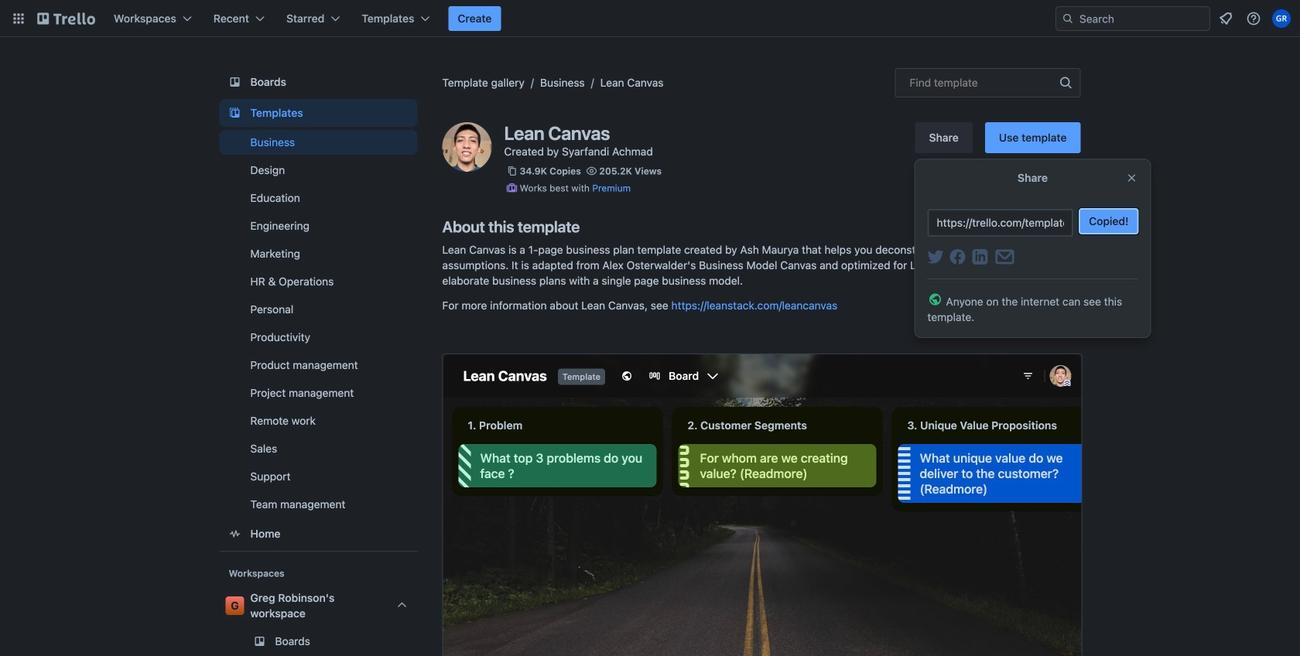 Task type: vqa. For each thing, say whether or not it's contained in the screenshot.
rightmost sm icon
no



Task type: locate. For each thing, give the bounding box(es) containing it.
syarfandi achmad image
[[442, 122, 492, 172]]

None field
[[895, 68, 1081, 98], [928, 209, 1074, 237], [895, 68, 1081, 98], [928, 209, 1074, 237]]

open information menu image
[[1246, 11, 1262, 26]]

0 notifications image
[[1217, 9, 1236, 28]]

back to home image
[[37, 6, 95, 31]]

sm image
[[504, 180, 520, 196]]

share on facebook image
[[950, 249, 966, 265]]

primary element
[[0, 0, 1301, 37]]

greg robinson (gregrobinson96) image
[[1273, 9, 1291, 28]]



Task type: describe. For each thing, give the bounding box(es) containing it.
close popover image
[[1126, 172, 1138, 184]]

search image
[[1062, 12, 1075, 25]]

board image
[[226, 73, 244, 91]]

email image
[[996, 249, 1015, 265]]

Search field
[[1075, 8, 1210, 29]]

share on twitter image
[[928, 250, 944, 264]]

share on linkedin image
[[973, 249, 988, 265]]

home image
[[226, 525, 244, 543]]

template board image
[[226, 104, 244, 122]]



